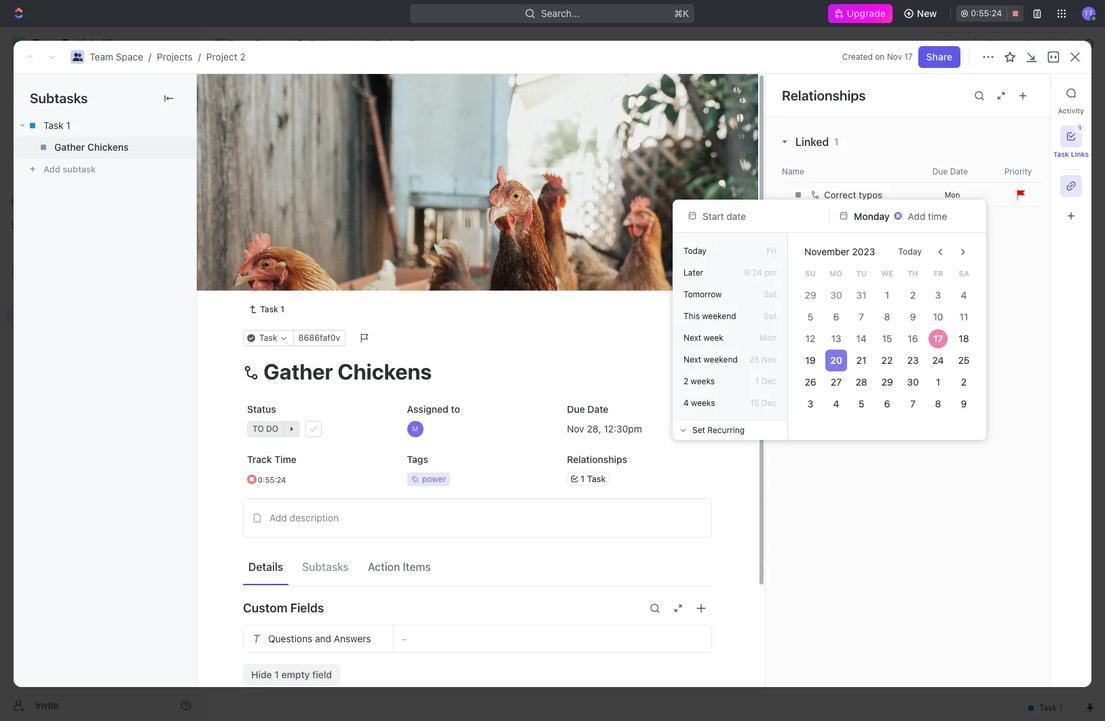 Task type: vqa. For each thing, say whether or not it's contained in the screenshot.


Task type: locate. For each thing, give the bounding box(es) containing it.
weekend up week
[[703, 311, 737, 321]]

1 vertical spatial add task
[[365, 192, 401, 202]]

1 vertical spatial hide
[[251, 669, 272, 680]]

2 25 from the left
[[959, 354, 971, 366]]

5 up "12"
[[808, 311, 814, 322]]

user group image
[[216, 40, 224, 47], [14, 266, 24, 274]]

0 vertical spatial 9
[[911, 311, 917, 322]]

1 horizontal spatial 8
[[936, 398, 942, 409]]

3 up 10
[[936, 289, 942, 301]]

task 1 link
[[14, 115, 196, 137], [243, 301, 290, 318]]

7 down 23
[[911, 398, 916, 409]]

project 2 link
[[358, 35, 418, 52], [206, 51, 246, 63]]

mon up 'add time' text box
[[945, 190, 961, 199]]

1 vertical spatial 9
[[962, 398, 968, 409]]

to left do at the top left of the page
[[252, 321, 263, 332]]

dec up 15 dec
[[762, 376, 777, 386]]

to right assigned at the left bottom of the page
[[451, 403, 460, 415]]

15 for 15
[[883, 333, 893, 344]]

1 horizontal spatial 17
[[934, 333, 944, 344]]

references 0
[[796, 272, 864, 284]]

mon up 25 nov
[[760, 333, 777, 343]]

later
[[684, 267, 704, 278]]

0 horizontal spatial add task button
[[268, 281, 319, 298]]

1 horizontal spatial to
[[451, 403, 460, 415]]

next for next week
[[684, 333, 702, 343]]

0
[[859, 272, 864, 283]]

1 vertical spatial 15
[[751, 398, 760, 408]]

table
[[412, 125, 436, 137]]

0 vertical spatial 17
[[905, 52, 914, 62]]

1 vertical spatial project
[[206, 51, 238, 63]]

new
[[918, 7, 938, 19]]

projects link
[[293, 35, 350, 52], [157, 51, 193, 63]]

0 horizontal spatial 30
[[831, 289, 843, 301]]

0 horizontal spatial 8
[[885, 311, 891, 322]]

user group image down 'spaces'
[[14, 266, 24, 274]]

questions and answers
[[268, 633, 371, 644]]

1 vertical spatial team
[[90, 51, 113, 63]]

15 up 22
[[883, 333, 893, 344]]

0 horizontal spatial 4
[[684, 398, 689, 408]]

nov
[[888, 52, 903, 62], [762, 354, 777, 364]]

weekend down week
[[704, 354, 738, 364]]

0 horizontal spatial 25
[[750, 354, 760, 364]]

1 horizontal spatial add task
[[365, 192, 401, 202]]

weeks down 2 weeks
[[692, 398, 716, 408]]

hide for hide
[[705, 159, 723, 169]]

relationships inside task sidebar content section
[[783, 87, 866, 103]]

15 down "1 dec"
[[751, 398, 760, 408]]

24
[[933, 354, 945, 366]]

1 horizontal spatial project 2
[[375, 37, 415, 49]]

1 sat from the top
[[765, 289, 777, 299]]

1 dec
[[756, 376, 777, 386]]

0 vertical spatial 5
[[808, 311, 814, 322]]

0 vertical spatial next
[[684, 333, 702, 343]]

1 vertical spatial weeks
[[692, 398, 716, 408]]

task 1 up do at the top left of the page
[[260, 304, 285, 314]]

next up 2 weeks
[[684, 354, 702, 364]]

Due date text field
[[855, 210, 891, 221]]

30 down "references 0" on the right of page
[[831, 289, 843, 301]]

share
[[942, 37, 968, 49], [927, 51, 953, 63]]

7 up 14
[[860, 311, 865, 322]]

team space / projects / project 2
[[90, 51, 246, 63]]

relationships up '1 task'
[[567, 454, 628, 465]]

board
[[253, 125, 280, 137]]

6 up 13
[[834, 311, 840, 322]]

add
[[1008, 87, 1026, 99], [365, 192, 381, 202], [274, 283, 291, 295], [270, 512, 287, 523]]

9 up 16
[[911, 311, 917, 322]]

subtasks inside button
[[302, 561, 349, 573]]

sidebar navigation
[[0, 27, 203, 721]]

2 horizontal spatial 4
[[962, 289, 968, 301]]

0 horizontal spatial project 2
[[236, 81, 316, 103]]

1 inside the task sidebar navigation 'tab list'
[[1079, 124, 1082, 131]]

dec down "1 dec"
[[762, 398, 777, 408]]

weeks
[[691, 376, 715, 386], [692, 398, 716, 408]]

0 horizontal spatial 15
[[751, 398, 760, 408]]

team
[[228, 37, 252, 49], [90, 51, 113, 63]]

0 horizontal spatial mon
[[760, 333, 777, 343]]

20
[[831, 354, 843, 366]]

0 horizontal spatial project 2 link
[[206, 51, 246, 63]]

9 down 18
[[962, 398, 968, 409]]

today up the th
[[899, 246, 923, 256]]

linked
[[796, 136, 830, 148]]

25
[[750, 354, 760, 364], [959, 354, 971, 366]]

relationships up linked 1
[[783, 87, 866, 103]]

custom fields button
[[243, 592, 713, 625]]

in
[[252, 192, 261, 202]]

1 vertical spatial sat
[[765, 311, 777, 321]]

assignees button
[[549, 156, 613, 173]]

1 vertical spatial space
[[116, 51, 143, 63]]

favorites
[[11, 197, 47, 207]]

1 horizontal spatial today
[[899, 246, 923, 256]]

30 down 23
[[908, 376, 919, 388]]

subtasks
[[30, 90, 88, 106], [302, 561, 349, 573]]

6 down 22
[[885, 398, 891, 409]]

1 vertical spatial 1 button
[[304, 235, 323, 249]]

add task
[[1008, 87, 1049, 99], [365, 192, 401, 202], [274, 283, 314, 295]]

1 button up task links
[[1061, 124, 1085, 147]]

add down calendar link
[[365, 192, 381, 202]]

1 25 from the left
[[750, 354, 760, 364]]

set
[[693, 425, 706, 435]]

1 dec from the top
[[762, 376, 777, 386]]

add down task 2 at the top of page
[[274, 283, 291, 295]]

do
[[266, 321, 278, 332]]

1 horizontal spatial relationships
[[783, 87, 866, 103]]

mon
[[945, 190, 961, 199], [760, 333, 777, 343]]

0 vertical spatial team
[[228, 37, 252, 49]]

0 vertical spatial task 1
[[43, 120, 70, 131]]

november 2023
[[805, 246, 876, 257]]

empty
[[282, 669, 310, 680]]

task 1 link up chickens
[[14, 115, 196, 137]]

automations
[[989, 37, 1046, 49]]

list link
[[302, 122, 321, 141]]

today up later
[[684, 246, 707, 256]]

mon inside dropdown button
[[945, 190, 961, 199]]

0 horizontal spatial 29
[[805, 289, 817, 301]]

25 up "1 dec"
[[750, 354, 760, 364]]

progress
[[263, 192, 307, 202]]

fri
[[767, 246, 777, 256]]

0 vertical spatial relationships
[[783, 87, 866, 103]]

pm
[[765, 267, 777, 278]]

hide inside button
[[705, 159, 723, 169]]

this weekend
[[684, 311, 737, 321]]

Add time text field
[[909, 210, 949, 221]]

2 dec from the top
[[762, 398, 777, 408]]

29 down 22
[[882, 376, 894, 388]]

on
[[876, 52, 885, 62]]

1 vertical spatial subtasks
[[302, 561, 349, 573]]

nov right on
[[888, 52, 903, 62]]

assigned to
[[407, 403, 460, 415]]

1 horizontal spatial projects
[[310, 37, 346, 49]]

task
[[1028, 87, 1049, 99], [43, 120, 64, 131], [1054, 150, 1070, 158], [383, 192, 401, 202], [274, 236, 294, 248], [274, 260, 294, 271], [294, 283, 314, 295], [260, 304, 278, 314], [588, 473, 606, 484]]

today
[[684, 246, 707, 256], [899, 246, 923, 256]]

1 vertical spatial 3
[[808, 398, 814, 409]]

space for team space / projects / project 2
[[116, 51, 143, 63]]

2 next from the top
[[684, 354, 702, 364]]

gantt link
[[459, 122, 486, 141]]

25 nov
[[750, 354, 777, 364]]

1 horizontal spatial 29
[[882, 376, 894, 388]]

tree inside the sidebar navigation
[[5, 236, 197, 420]]

0 horizontal spatial projects link
[[157, 51, 193, 63]]

19
[[806, 354, 816, 366]]

0 vertical spatial 3
[[936, 289, 942, 301]]

0 vertical spatial 1 button
[[1061, 124, 1085, 147]]

25 down 18
[[959, 354, 971, 366]]

1 vertical spatial 17
[[934, 333, 944, 344]]

1 vertical spatial 29
[[882, 376, 894, 388]]

task 1 link up to do
[[243, 301, 290, 318]]

space
[[254, 37, 282, 49], [116, 51, 143, 63]]

17 right on
[[905, 52, 914, 62]]

1 button
[[1061, 124, 1085, 147], [304, 235, 323, 249], [305, 259, 324, 272]]

0:55:25
[[972, 8, 1003, 18]]

team inside team space link
[[228, 37, 252, 49]]

add task down task 2 at the top of page
[[274, 283, 314, 295]]

1 vertical spatial next
[[684, 354, 702, 364]]

add description
[[270, 512, 339, 523]]

hide inside custom fields element
[[251, 669, 272, 680]]

dec
[[762, 376, 777, 386], [762, 398, 777, 408]]

30
[[831, 289, 843, 301], [908, 376, 919, 388]]

1 horizontal spatial project 2 link
[[358, 35, 418, 52]]

1 horizontal spatial team space link
[[211, 35, 285, 52]]

1 vertical spatial relationships
[[567, 454, 628, 465]]

1 next from the top
[[684, 333, 702, 343]]

dec for 15 dec
[[762, 398, 777, 408]]

add task button down automations button
[[1000, 82, 1057, 104]]

task 2
[[274, 260, 303, 271]]

task inside 'tab list'
[[1054, 150, 1070, 158]]

0 horizontal spatial team
[[90, 51, 113, 63]]

team space link
[[211, 35, 285, 52], [90, 51, 143, 63]]

subtasks up fields
[[302, 561, 349, 573]]

1 vertical spatial task 1 link
[[243, 301, 290, 318]]

0 horizontal spatial 5
[[808, 311, 814, 322]]

4 up 11
[[962, 289, 968, 301]]

weekend for this weekend
[[703, 311, 737, 321]]

next left week
[[684, 333, 702, 343]]

0 horizontal spatial 17
[[905, 52, 914, 62]]

3 down 26
[[808, 398, 814, 409]]

share down new 'button'
[[942, 37, 968, 49]]

1 vertical spatial nov
[[762, 354, 777, 364]]

0 vertical spatial 30
[[831, 289, 843, 301]]

0 horizontal spatial 7
[[860, 311, 865, 322]]

1 button right task 2 at the top of page
[[305, 259, 324, 272]]

0 horizontal spatial 6
[[834, 311, 840, 322]]

1 horizontal spatial user group image
[[216, 40, 224, 47]]

project
[[375, 37, 407, 49], [206, 51, 238, 63], [236, 81, 297, 103]]

0 vertical spatial 6
[[834, 311, 840, 322]]

0 horizontal spatial nov
[[762, 354, 777, 364]]

0 vertical spatial projects
[[310, 37, 346, 49]]

task 1 up dashboards
[[43, 120, 70, 131]]

0 vertical spatial to
[[252, 321, 263, 332]]

1 horizontal spatial 4
[[834, 398, 840, 409]]

10
[[934, 311, 944, 322]]

0 horizontal spatial today
[[684, 246, 707, 256]]

add left 'description'
[[270, 512, 287, 523]]

user group image left 'team space'
[[216, 40, 224, 47]]

0 horizontal spatial space
[[116, 51, 143, 63]]

5
[[808, 311, 814, 322], [859, 398, 865, 409]]

2 sat from the top
[[765, 311, 777, 321]]

1 vertical spatial 6
[[885, 398, 891, 409]]

1 horizontal spatial team
[[228, 37, 252, 49]]

hide 1 empty field
[[251, 669, 332, 680]]

task sidebar navigation tab list
[[1054, 82, 1090, 227]]

add task button down calendar link
[[349, 189, 406, 205]]

8 down 24
[[936, 398, 942, 409]]

dashboards
[[33, 140, 85, 151]]

weeks up 4 weeks on the right bottom
[[691, 376, 715, 386]]

task 1 up task 2 at the top of page
[[274, 236, 301, 248]]

0 vertical spatial hide
[[705, 159, 723, 169]]

next
[[684, 333, 702, 343], [684, 354, 702, 364]]

2 horizontal spatial add task button
[[1000, 82, 1057, 104]]

17 up 24
[[934, 333, 944, 344]]

4 down 2 weeks
[[684, 398, 689, 408]]

custom fields
[[243, 601, 324, 616]]

activity
[[1059, 107, 1085, 115]]

0 vertical spatial weekend
[[703, 311, 737, 321]]

4 down 27 on the right bottom of page
[[834, 398, 840, 409]]

0 horizontal spatial user group image
[[14, 266, 24, 274]]

1
[[66, 120, 70, 131], [1079, 124, 1082, 131], [835, 136, 839, 147], [297, 236, 301, 248], [317, 236, 321, 247], [318, 260, 322, 270], [886, 289, 890, 301], [281, 304, 285, 314], [756, 376, 760, 386], [937, 376, 941, 388], [581, 473, 585, 484], [275, 669, 279, 680]]

weeks for 2 weeks
[[691, 376, 715, 386]]

0 vertical spatial dec
[[762, 376, 777, 386]]

due
[[567, 403, 585, 415]]

share button
[[934, 33, 977, 54], [919, 46, 961, 68]]

2
[[409, 37, 415, 49], [240, 51, 246, 63], [301, 81, 312, 103], [323, 192, 328, 202], [297, 260, 303, 271], [911, 289, 916, 301], [294, 321, 299, 332], [684, 376, 689, 386], [962, 376, 968, 388]]

add task down automations button
[[1008, 87, 1049, 99]]

tags
[[407, 454, 429, 465]]

1 inside linked 1
[[835, 136, 839, 147]]

we
[[882, 269, 894, 277]]

0 vertical spatial task 1 link
[[14, 115, 196, 137]]

1 vertical spatial share
[[927, 51, 953, 63]]

25 for 25
[[959, 354, 971, 366]]

nov up "1 dec"
[[762, 354, 777, 364]]

field
[[313, 669, 332, 680]]

0 vertical spatial project 2
[[375, 37, 415, 49]]

11
[[960, 311, 969, 322]]

16
[[908, 333, 919, 344]]

add task down calendar
[[365, 192, 401, 202]]

0 vertical spatial mon
[[945, 190, 961, 199]]

gather chickens link
[[14, 137, 196, 158]]

17
[[905, 52, 914, 62], [934, 333, 944, 344]]

29 down references
[[805, 289, 817, 301]]

1 vertical spatial task 1
[[274, 236, 301, 248]]

5 down 28
[[859, 398, 865, 409]]

4 weeks
[[684, 398, 716, 408]]

0 horizontal spatial task 1 link
[[14, 115, 196, 137]]

1 vertical spatial mon
[[760, 333, 777, 343]]

1 vertical spatial 7
[[911, 398, 916, 409]]

13
[[832, 333, 842, 344]]

action items
[[368, 561, 431, 573]]

tree
[[5, 236, 197, 420]]

team for team space
[[228, 37, 252, 49]]

details button
[[243, 555, 289, 580]]

dashboards link
[[5, 135, 197, 157]]

1 button down progress
[[304, 235, 323, 249]]

0 vertical spatial nov
[[888, 52, 903, 62]]

1 vertical spatial add task button
[[349, 189, 406, 205]]

add down automations button
[[1008, 87, 1026, 99]]

status
[[247, 403, 276, 415]]

0 horizontal spatial 3
[[808, 398, 814, 409]]

0 vertical spatial weeks
[[691, 376, 715, 386]]

share down new
[[927, 51, 953, 63]]

add task button down task 2 at the top of page
[[268, 281, 319, 298]]

relationships
[[783, 87, 866, 103], [567, 454, 628, 465]]

8 up 22
[[885, 311, 891, 322]]

subtasks down home at the top of the page
[[30, 90, 88, 106]]

0 vertical spatial sat
[[765, 289, 777, 299]]

gantt
[[461, 125, 486, 137]]

Search tasks... text field
[[937, 154, 1073, 175]]

0 vertical spatial 15
[[883, 333, 893, 344]]

hide
[[705, 159, 723, 169], [251, 669, 272, 680]]

0 horizontal spatial projects
[[157, 51, 193, 63]]



Task type: describe. For each thing, give the bounding box(es) containing it.
recurring
[[708, 425, 745, 435]]

today button
[[891, 241, 931, 263]]

2 vertical spatial project
[[236, 81, 297, 103]]

correct typos link
[[808, 183, 916, 207]]

6:24 pm
[[745, 267, 777, 278]]

correct
[[825, 190, 857, 200]]

and
[[315, 633, 332, 644]]

created on nov 17
[[843, 52, 914, 62]]

tomorrow
[[684, 289, 722, 299]]

8686faf0v
[[299, 333, 340, 343]]

user group image inside the sidebar navigation
[[14, 266, 24, 274]]

1 vertical spatial to
[[451, 403, 460, 415]]

team space
[[228, 37, 282, 49]]

spaces
[[11, 220, 40, 230]]

task sidebar content section
[[766, 74, 1106, 688]]

2 vertical spatial task 1
[[260, 304, 285, 314]]

list
[[305, 125, 321, 137]]

2 weeks
[[684, 376, 715, 386]]

table link
[[409, 122, 436, 141]]

2 horizontal spatial add task
[[1008, 87, 1049, 99]]

0 horizontal spatial subtasks
[[30, 90, 88, 106]]

⌘k
[[675, 7, 690, 19]]

12
[[806, 333, 816, 344]]

this
[[684, 311, 700, 321]]

0:55:25 button
[[957, 5, 1024, 22]]

1 horizontal spatial 30
[[908, 376, 919, 388]]

0 vertical spatial add task button
[[1000, 82, 1057, 104]]

new button
[[899, 3, 946, 24]]

1 inside custom fields element
[[275, 669, 279, 680]]

weekend for next weekend
[[704, 354, 738, 364]]

upgrade
[[848, 7, 886, 19]]

0 vertical spatial share
[[942, 37, 968, 49]]

action
[[368, 561, 400, 573]]

14
[[857, 333, 867, 344]]

questions
[[268, 633, 313, 644]]

in progress
[[252, 192, 307, 202]]

gather chickens
[[54, 141, 129, 153]]

0 vertical spatial project
[[375, 37, 407, 49]]

favorites button
[[5, 194, 52, 211]]

1 vertical spatial projects
[[157, 51, 193, 63]]

2 vertical spatial add task button
[[268, 281, 319, 298]]

1 horizontal spatial add task button
[[349, 189, 406, 205]]

0 horizontal spatial to
[[252, 321, 263, 332]]

1 button for 2
[[305, 259, 324, 272]]

0 horizontal spatial team space link
[[90, 51, 143, 63]]

1 vertical spatial 8
[[936, 398, 942, 409]]

references
[[796, 272, 853, 284]]

15 dec
[[751, 398, 777, 408]]

1 horizontal spatial nov
[[888, 52, 903, 62]]

chickens
[[87, 141, 129, 153]]

2023
[[853, 246, 876, 257]]

hide for hide 1 empty field
[[251, 669, 272, 680]]

links
[[1072, 150, 1090, 158]]

next week
[[684, 333, 724, 343]]

1 horizontal spatial projects link
[[293, 35, 350, 52]]

26
[[805, 376, 817, 388]]

time
[[275, 454, 297, 465]]

1 horizontal spatial 7
[[911, 398, 916, 409]]

28
[[856, 376, 868, 388]]

automations button
[[983, 33, 1053, 54]]

due date
[[567, 403, 609, 415]]

team for team space / projects / project 2
[[90, 51, 113, 63]]

tu
[[857, 269, 868, 277]]

su
[[806, 269, 816, 277]]

sat for tomorrow
[[765, 289, 777, 299]]

date
[[588, 403, 609, 415]]

22
[[882, 354, 894, 366]]

mo
[[830, 269, 843, 277]]

action items button
[[363, 555, 437, 580]]

custom fields element
[[243, 625, 713, 686]]

calendar
[[347, 125, 387, 137]]

answers
[[334, 633, 371, 644]]

fields
[[291, 601, 324, 616]]

1 horizontal spatial 9
[[962, 398, 968, 409]]

search...
[[542, 7, 580, 19]]

assignees
[[566, 159, 606, 169]]

week
[[704, 333, 724, 343]]

task links
[[1054, 150, 1090, 158]]

inbox
[[33, 94, 56, 105]]

Start date text field
[[703, 210, 816, 221]]

add inside button
[[270, 512, 287, 523]]

0 horizontal spatial 9
[[911, 311, 917, 322]]

today inside button
[[899, 246, 923, 256]]

home link
[[5, 66, 197, 88]]

sa
[[960, 269, 970, 277]]

6:24
[[745, 267, 763, 278]]

dec for 1 dec
[[762, 376, 777, 386]]

0 vertical spatial 8
[[885, 311, 891, 322]]

next for next weekend
[[684, 354, 702, 364]]

th
[[908, 269, 919, 277]]

add description button
[[248, 507, 708, 529]]

0 vertical spatial user group image
[[216, 40, 224, 47]]

1 horizontal spatial 6
[[885, 398, 891, 409]]

gather
[[54, 141, 85, 153]]

1 vertical spatial project 2
[[236, 81, 316, 103]]

typos
[[859, 190, 883, 200]]

space for team space
[[254, 37, 282, 49]]

inbox link
[[5, 89, 197, 111]]

1 horizontal spatial task 1 link
[[243, 301, 290, 318]]

linked 1
[[796, 136, 839, 148]]

track time
[[247, 454, 297, 465]]

set recurring
[[693, 425, 745, 435]]

correct typos
[[825, 190, 883, 200]]

31
[[857, 289, 867, 301]]

Edit task name text field
[[243, 358, 713, 384]]

next weekend
[[684, 354, 738, 364]]

sat for this weekend
[[765, 311, 777, 321]]

hide button
[[700, 156, 729, 173]]

assigned
[[407, 403, 449, 415]]

docs
[[33, 117, 55, 128]]

0 horizontal spatial add task
[[274, 283, 314, 295]]

home
[[33, 71, 59, 82]]

to do
[[252, 321, 278, 332]]

1 button for 1
[[304, 235, 323, 249]]

25 for 25 nov
[[750, 354, 760, 364]]

21
[[857, 354, 867, 366]]

0 horizontal spatial relationships
[[567, 454, 628, 465]]

27
[[831, 376, 842, 388]]

0 vertical spatial 29
[[805, 289, 817, 301]]

1 horizontal spatial 5
[[859, 398, 865, 409]]

1 button inside the task sidebar navigation 'tab list'
[[1061, 124, 1085, 147]]

user group image
[[72, 53, 83, 61]]

weeks for 4 weeks
[[692, 398, 716, 408]]

fr
[[934, 269, 944, 277]]

subtasks button
[[297, 555, 354, 580]]

created
[[843, 52, 874, 62]]

15 for 15 dec
[[751, 398, 760, 408]]



